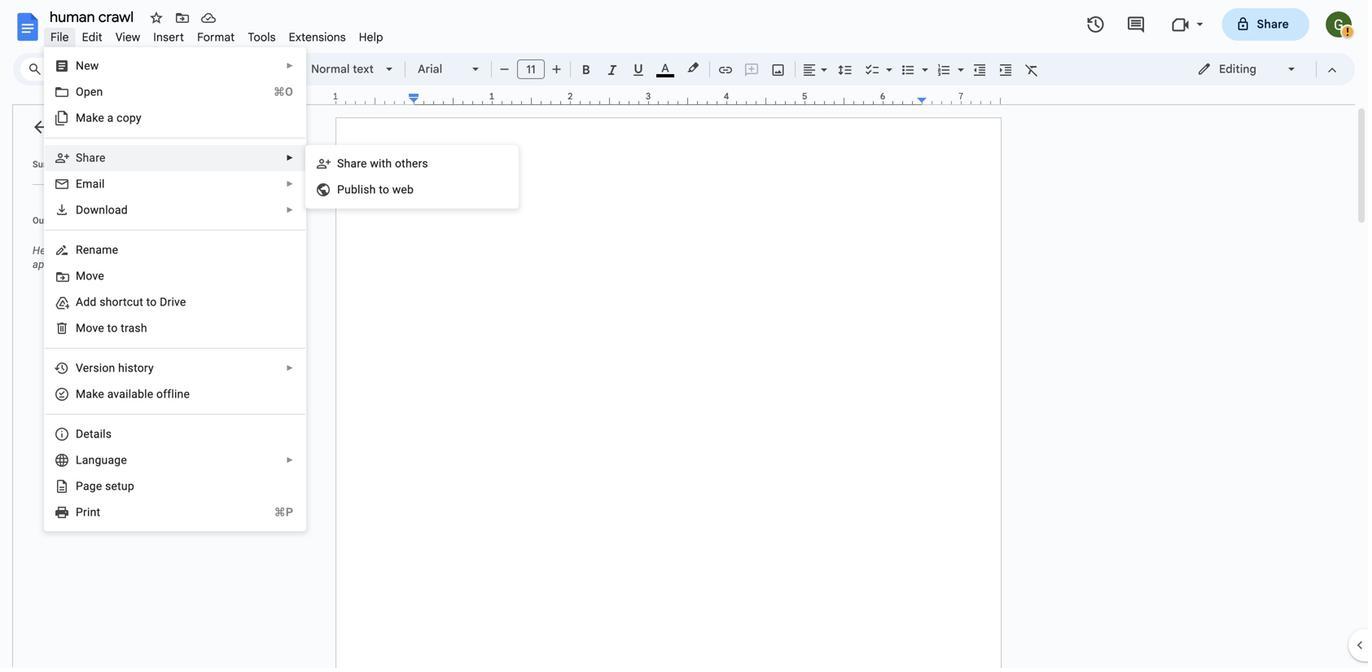 Task type: locate. For each thing, give the bounding box(es) containing it.
ove
[[86, 269, 104, 283]]

download d element
[[76, 203, 133, 217]]

c
[[117, 111, 123, 125]]

s up publish
[[337, 157, 344, 170]]

Menus field
[[20, 58, 102, 81]]

language l element
[[76, 453, 132, 467]]

others
[[395, 157, 428, 170]]

to left the
[[121, 244, 130, 257]]

editing
[[1220, 62, 1257, 76]]

mode and view toolbar
[[1185, 53, 1346, 86]]

menu bar containing file
[[44, 21, 390, 48]]

s up e on the left top of page
[[76, 151, 83, 165]]

ew
[[84, 59, 99, 73]]

mail
[[82, 177, 105, 191]]

3 ► from the top
[[286, 179, 294, 189]]

► for mail
[[286, 179, 294, 189]]

publish
[[337, 183, 376, 196]]

1 vertical spatial e
[[96, 479, 102, 493]]

k
[[92, 387, 98, 401]]

help
[[359, 30, 383, 44]]

arial
[[418, 62, 442, 76]]

move
[[76, 321, 104, 335]]

file menu item
[[44, 28, 75, 47]]

hare for hare
[[83, 151, 106, 165]]

pen
[[84, 85, 103, 99]]

p
[[76, 506, 83, 519]]

► for ownload
[[286, 205, 294, 215]]

eb
[[401, 183, 414, 196]]

l
[[76, 453, 82, 467]]

right margin image
[[918, 92, 1000, 104]]

hare for hare with others
[[344, 157, 367, 170]]

headings you add to the document will appear here.
[[33, 244, 218, 270]]

1 ► from the top
[[286, 61, 294, 70]]

details
[[76, 427, 112, 441]]

e right ma
[[98, 387, 104, 401]]

g
[[89, 479, 96, 493]]

to left the drive
[[146, 295, 157, 309]]

5 ► from the top
[[286, 363, 294, 373]]

0 horizontal spatial s
[[76, 151, 83, 165]]

⌘p element
[[255, 504, 293, 521]]

drive
[[160, 295, 186, 309]]

make a copy c element
[[76, 111, 146, 125]]

0 horizontal spatial hare
[[83, 151, 106, 165]]

ownload
[[83, 203, 128, 217]]

t
[[107, 321, 111, 335]]

0 vertical spatial e
[[98, 387, 104, 401]]

page setup g element
[[76, 479, 139, 493]]

4 ► from the top
[[286, 205, 294, 215]]

shortcut
[[100, 295, 143, 309]]

r
[[76, 243, 83, 257]]

e
[[98, 387, 104, 401], [96, 479, 102, 493]]

0 vertical spatial to
[[379, 183, 389, 196]]

Star checkbox
[[145, 7, 168, 29]]

version h istory
[[76, 361, 154, 375]]

n
[[76, 59, 84, 73]]

o
[[111, 321, 118, 335]]

1 vertical spatial to
[[121, 244, 130, 257]]

n ew
[[76, 59, 99, 73]]

trash
[[121, 321, 147, 335]]

opy
[[123, 111, 141, 125]]

rename r element
[[76, 243, 123, 257]]

to left 'w'
[[379, 183, 389, 196]]

to inside headings you add to the document will appear here.
[[121, 244, 130, 257]]

2 ► from the top
[[286, 153, 294, 163]]

headings
[[33, 244, 78, 257]]

application
[[0, 0, 1369, 668]]

d ownload
[[76, 203, 128, 217]]

open o element
[[76, 85, 108, 99]]

hare left with
[[344, 157, 367, 170]]

with
[[370, 157, 392, 170]]

o pen
[[76, 85, 103, 99]]

s for hare with others
[[337, 157, 344, 170]]

Font size field
[[517, 59, 552, 80]]

e mail
[[76, 177, 105, 191]]

1
[[333, 91, 338, 102]]

print p element
[[76, 506, 105, 519]]

ma
[[76, 387, 92, 401]]

a
[[107, 111, 114, 125]]

s
[[76, 151, 83, 165], [337, 157, 344, 170]]

hare up mail
[[83, 151, 106, 165]]

left margin image
[[336, 92, 419, 104]]

l anguage
[[76, 453, 127, 467]]

text color image
[[657, 58, 675, 77]]

e for k
[[98, 387, 104, 401]]

normal
[[311, 62, 350, 76]]

email e element
[[76, 177, 110, 191]]

version history h element
[[76, 361, 159, 375]]

make available offline k element
[[76, 387, 195, 401]]

you
[[80, 244, 97, 257]]

⌘o
[[274, 85, 293, 99]]

add
[[100, 244, 118, 257]]

►
[[286, 61, 294, 70], [286, 153, 294, 163], [286, 179, 294, 189], [286, 205, 294, 215], [286, 363, 294, 373], [286, 455, 294, 465]]

e right "pa"
[[96, 479, 102, 493]]

ma k e available offline
[[76, 387, 190, 401]]

summary
[[33, 159, 72, 169]]

menu bar
[[44, 21, 390, 48]]

publish to web w element
[[337, 183, 419, 196]]

0 horizontal spatial to
[[121, 244, 130, 257]]

6 ► from the top
[[286, 455, 294, 465]]

hare
[[83, 151, 106, 165], [344, 157, 367, 170]]

to
[[379, 183, 389, 196], [121, 244, 130, 257], [146, 295, 157, 309]]

menu containing n
[[17, 0, 306, 531]]

1 horizontal spatial hare
[[344, 157, 367, 170]]

o
[[76, 85, 84, 99]]

1 horizontal spatial to
[[146, 295, 157, 309]]

menu
[[17, 0, 306, 531], [305, 145, 519, 209]]

1 horizontal spatial s
[[337, 157, 344, 170]]

make a c opy
[[76, 111, 141, 125]]

add shortcut to drive , element
[[76, 295, 191, 309]]

⌘o element
[[254, 84, 293, 100]]



Task type: vqa. For each thing, say whether or not it's contained in the screenshot.
Different first page the Different
no



Task type: describe. For each thing, give the bounding box(es) containing it.
outline
[[33, 215, 62, 226]]

normal text
[[311, 62, 374, 76]]

version
[[76, 361, 115, 375]]

Rename text field
[[44, 7, 143, 26]]

here.
[[68, 258, 92, 270]]

outline heading
[[13, 214, 235, 237]]

► for hare
[[286, 153, 294, 163]]

2 vertical spatial to
[[146, 295, 157, 309]]

s for hare
[[76, 151, 83, 165]]

edit menu item
[[75, 28, 109, 47]]

► for anguage
[[286, 455, 294, 465]]

summary heading
[[33, 158, 72, 171]]

share
[[1257, 17, 1290, 31]]

e
[[76, 177, 82, 191]]

insert image image
[[769, 58, 788, 81]]

w
[[392, 183, 401, 196]]

istory
[[125, 361, 154, 375]]

p rint
[[76, 506, 100, 519]]

view menu item
[[109, 28, 147, 47]]

m ove
[[76, 269, 104, 283]]

tools
[[248, 30, 276, 44]]

format
[[197, 30, 235, 44]]

the
[[133, 244, 148, 257]]

details b element
[[76, 427, 117, 441]]

menu bar banner
[[0, 0, 1369, 668]]

d
[[76, 203, 83, 217]]

insert menu item
[[147, 28, 191, 47]]

share button
[[1222, 8, 1310, 41]]

move t o trash
[[76, 321, 147, 335]]

help menu item
[[353, 28, 390, 47]]

text
[[353, 62, 374, 76]]

► for ew
[[286, 61, 294, 70]]

pa
[[76, 479, 89, 493]]

application containing share
[[0, 0, 1369, 668]]

⌘p
[[274, 506, 293, 519]]

main toolbar
[[101, 0, 1045, 425]]

share with others s element
[[337, 157, 433, 170]]

styles list. normal text selected. option
[[311, 58, 376, 81]]

move to trash t element
[[76, 321, 152, 335]]

available
[[107, 387, 153, 401]]

Font size text field
[[518, 59, 544, 79]]

s hare with others
[[337, 157, 428, 170]]

h
[[118, 361, 125, 375]]

ename
[[83, 243, 118, 257]]

document
[[151, 244, 199, 257]]

editing button
[[1186, 57, 1309, 81]]

menu containing s
[[305, 145, 519, 209]]

2 horizontal spatial to
[[379, 183, 389, 196]]

add shortcut to drive
[[76, 295, 186, 309]]

file
[[51, 30, 69, 44]]

extensions
[[289, 30, 346, 44]]

add
[[76, 295, 97, 309]]

s hare
[[76, 151, 106, 165]]

make
[[76, 111, 104, 125]]

pa g e setup
[[76, 479, 134, 493]]

tools menu item
[[241, 28, 282, 47]]

view
[[116, 30, 140, 44]]

publish to w eb
[[337, 183, 414, 196]]

format menu item
[[191, 28, 241, 47]]

e for g
[[96, 479, 102, 493]]

appear
[[33, 258, 66, 270]]

new n element
[[76, 59, 104, 73]]

insert
[[153, 30, 184, 44]]

r ename
[[76, 243, 118, 257]]

will
[[202, 244, 218, 257]]

share s element
[[76, 151, 111, 165]]

m
[[76, 269, 86, 283]]

menu bar inside 'menu bar' banner
[[44, 21, 390, 48]]

extensions menu item
[[282, 28, 353, 47]]

offline
[[156, 387, 190, 401]]

move m element
[[76, 269, 109, 283]]

anguage
[[82, 453, 127, 467]]

line & paragraph spacing image
[[836, 58, 855, 81]]

arial option
[[418, 58, 463, 81]]

setup
[[105, 479, 134, 493]]

rint
[[83, 506, 100, 519]]

document outline element
[[13, 105, 235, 668]]

edit
[[82, 30, 103, 44]]

highlight color image
[[684, 58, 702, 77]]



